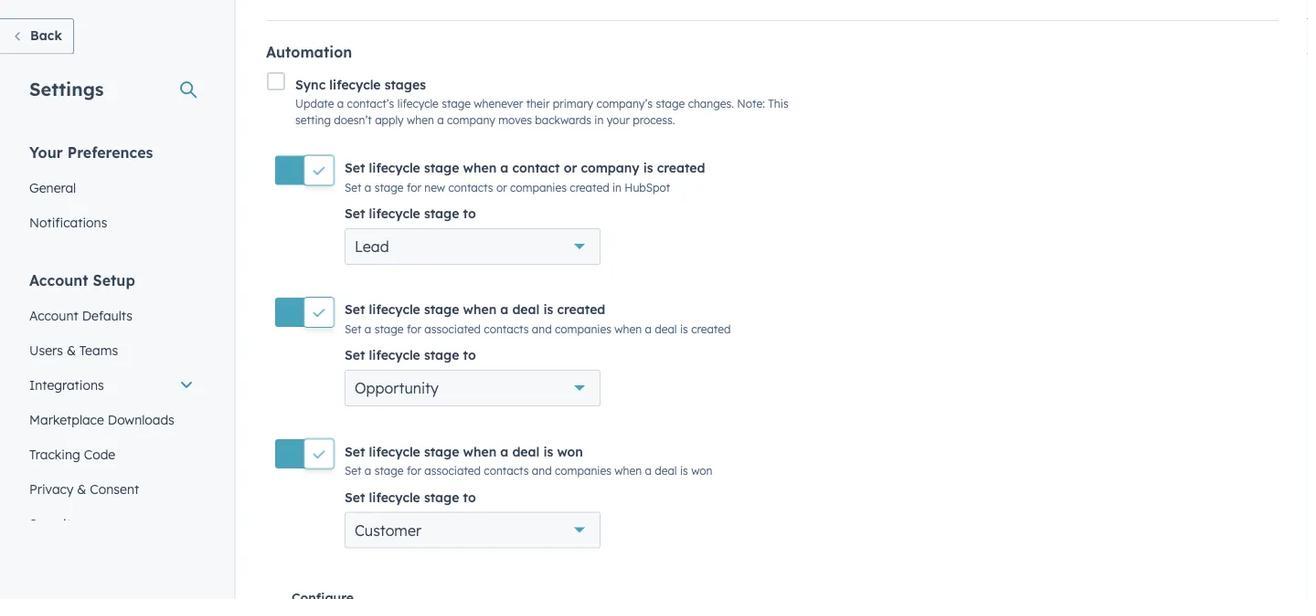 Task type: vqa. For each thing, say whether or not it's contained in the screenshot.
security link on the left of page
yes



Task type: describe. For each thing, give the bounding box(es) containing it.
stage left new
[[374, 180, 404, 194]]

general link
[[18, 170, 205, 205]]

set lifecycle stage to for lead
[[345, 205, 476, 221]]

preferences
[[67, 143, 153, 161]]

back
[[30, 27, 62, 43]]

contacts for customer
[[484, 464, 529, 478]]

moves
[[498, 113, 532, 127]]

set lifecycle stage when a contact or company is created set a stage for new contacts or companies created in hubspot
[[345, 160, 705, 194]]

stage up "opportunity" popup button
[[424, 347, 459, 363]]

notifications link
[[18, 205, 205, 240]]

& for users
[[67, 342, 76, 358]]

lifecycle up 'contact's'
[[329, 76, 381, 92]]

your
[[607, 113, 630, 127]]

set lifecycle stage to for customer
[[345, 489, 476, 505]]

privacy
[[29, 481, 73, 497]]

marketplace downloads link
[[18, 403, 205, 437]]

account setup element
[[18, 270, 205, 542]]

0 vertical spatial won
[[557, 444, 583, 460]]

contacts inside 'set lifecycle stage when a contact or company is created set a stage for new contacts or companies created in hubspot'
[[448, 180, 493, 194]]

integrations button
[[18, 368, 205, 403]]

1 horizontal spatial or
[[564, 160, 577, 176]]

account for account setup
[[29, 271, 88, 289]]

settings
[[29, 77, 104, 100]]

marketplace downloads
[[29, 412, 174, 428]]

changes.
[[688, 97, 734, 111]]

lead button
[[345, 228, 601, 265]]

this
[[768, 97, 789, 111]]

lead
[[355, 237, 389, 256]]

in inside 'set lifecycle stage when a contact or company is created set a stage for new contacts or companies created in hubspot'
[[612, 180, 622, 194]]

8 set from the top
[[345, 464, 362, 478]]

companies for customer
[[555, 464, 611, 478]]

tracking code
[[29, 447, 115, 463]]

and for opportunity
[[532, 322, 552, 336]]

contact
[[512, 160, 560, 176]]

company's
[[597, 97, 653, 111]]

privacy & consent
[[29, 481, 139, 497]]

update
[[295, 97, 334, 111]]

stage down lead popup button
[[424, 302, 459, 318]]

account defaults
[[29, 308, 133, 324]]

6 set from the top
[[345, 347, 365, 363]]

lifecycle inside set lifecycle stage when a deal is created set a stage for associated contacts and companies when a deal is created
[[369, 302, 420, 318]]

primary
[[553, 97, 593, 111]]

general
[[29, 180, 76, 196]]

teams
[[79, 342, 118, 358]]

to for lead
[[463, 205, 476, 221]]

setup
[[93, 271, 135, 289]]

lifecycle up customer
[[369, 489, 420, 505]]

users & teams
[[29, 342, 118, 358]]

for inside 'set lifecycle stage when a contact or company is created set a stage for new contacts or companies created in hubspot'
[[407, 180, 421, 194]]

doesn't
[[334, 113, 372, 127]]

hubspot
[[625, 180, 670, 194]]

stage up new
[[424, 160, 459, 176]]

when inside 'sync lifecycle stages update a contact's lifecycle stage whenever their primary company's stage changes. note: this setting doesn't apply when a company moves backwards in your process.'
[[407, 113, 434, 127]]

privacy & consent link
[[18, 472, 205, 507]]

& for privacy
[[77, 481, 86, 497]]

stage up process.
[[656, 97, 685, 111]]

your preferences element
[[18, 142, 205, 240]]

tracking code link
[[18, 437, 205, 472]]

backwards
[[535, 113, 591, 127]]

opportunity
[[355, 379, 439, 398]]



Task type: locate. For each thing, give the bounding box(es) containing it.
0 vertical spatial or
[[564, 160, 577, 176]]

company down 'whenever'
[[447, 113, 495, 127]]

your preferences
[[29, 143, 153, 161]]

back link
[[0, 18, 74, 54]]

won
[[557, 444, 583, 460], [691, 464, 712, 478]]

consent
[[90, 481, 139, 497]]

4 set from the top
[[345, 302, 365, 318]]

account
[[29, 271, 88, 289], [29, 308, 78, 324]]

2 vertical spatial contacts
[[484, 464, 529, 478]]

2 associated from the top
[[424, 464, 481, 478]]

lifecycle up opportunity
[[369, 347, 420, 363]]

and
[[532, 322, 552, 336], [532, 464, 552, 478]]

0 horizontal spatial &
[[67, 342, 76, 358]]

1 vertical spatial associated
[[424, 464, 481, 478]]

note:
[[737, 97, 765, 111]]

company inside 'sync lifecycle stages update a contact's lifecycle stage whenever their primary company's stage changes. note: this setting doesn't apply when a company moves backwards in your process.'
[[447, 113, 495, 127]]

account defaults link
[[18, 298, 205, 333]]

and inside 'set lifecycle stage when a deal is won set a stage for associated contacts and companies when a deal is won'
[[532, 464, 552, 478]]

automation
[[266, 43, 352, 61]]

in inside 'sync lifecycle stages update a contact's lifecycle stage whenever their primary company's stage changes. note: this setting doesn't apply when a company moves backwards in your process.'
[[594, 113, 604, 127]]

2 to from the top
[[463, 347, 476, 363]]

company
[[447, 113, 495, 127], [581, 160, 639, 176]]

stage up opportunity
[[374, 322, 404, 336]]

1 and from the top
[[532, 322, 552, 336]]

& right privacy on the left bottom of page
[[77, 481, 86, 497]]

contacts up the customer "popup button"
[[484, 464, 529, 478]]

1 set from the top
[[345, 160, 365, 176]]

associated
[[424, 322, 481, 336], [424, 464, 481, 478]]

contacts
[[448, 180, 493, 194], [484, 322, 529, 336], [484, 464, 529, 478]]

2 and from the top
[[532, 464, 552, 478]]

set
[[345, 160, 365, 176], [345, 180, 362, 194], [345, 205, 365, 221], [345, 302, 365, 318], [345, 322, 362, 336], [345, 347, 365, 363], [345, 444, 365, 460], [345, 464, 362, 478], [345, 489, 365, 505]]

set lifecycle stage to up opportunity
[[345, 347, 476, 363]]

companies for opportunity
[[555, 322, 611, 336]]

associated inside 'set lifecycle stage when a deal is won set a stage for associated contacts and companies when a deal is won'
[[424, 464, 481, 478]]

lifecycle inside 'set lifecycle stage when a deal is won set a stage for associated contacts and companies when a deal is won'
[[369, 444, 420, 460]]

0 vertical spatial set lifecycle stage to
[[345, 205, 476, 221]]

3 set lifecycle stage to from the top
[[345, 489, 476, 505]]

0 vertical spatial in
[[594, 113, 604, 127]]

stage down "opportunity" popup button
[[424, 444, 459, 460]]

for for customer
[[407, 464, 421, 478]]

in left hubspot
[[612, 180, 622, 194]]

set lifecycle stage when a deal is created set a stage for associated contacts and companies when a deal is created
[[345, 302, 731, 336]]

in
[[594, 113, 604, 127], [612, 180, 622, 194]]

stage left 'whenever'
[[442, 97, 471, 111]]

stages
[[385, 76, 426, 92]]

set lifecycle stage to up customer
[[345, 489, 476, 505]]

set lifecycle stage when a deal is won set a stage for associated contacts and companies when a deal is won
[[345, 444, 712, 478]]

contacts right new
[[448, 180, 493, 194]]

for left new
[[407, 180, 421, 194]]

2 vertical spatial to
[[463, 489, 476, 505]]

0 vertical spatial to
[[463, 205, 476, 221]]

to up the customer "popup button"
[[463, 489, 476, 505]]

contacts inside 'set lifecycle stage when a deal is won set a stage for associated contacts and companies when a deal is won'
[[484, 464, 529, 478]]

to
[[463, 205, 476, 221], [463, 347, 476, 363], [463, 489, 476, 505]]

3 set from the top
[[345, 205, 365, 221]]

associated for customer
[[424, 464, 481, 478]]

associated up "opportunity" popup button
[[424, 322, 481, 336]]

1 vertical spatial &
[[77, 481, 86, 497]]

associated inside set lifecycle stage when a deal is created set a stage for associated contacts and companies when a deal is created
[[424, 322, 481, 336]]

5 set from the top
[[345, 322, 362, 336]]

1 to from the top
[[463, 205, 476, 221]]

and up the customer "popup button"
[[532, 464, 552, 478]]

2 vertical spatial for
[[407, 464, 421, 478]]

&
[[67, 342, 76, 358], [77, 481, 86, 497]]

defaults
[[82, 308, 133, 324]]

1 set lifecycle stage to from the top
[[345, 205, 476, 221]]

1 horizontal spatial won
[[691, 464, 712, 478]]

1 horizontal spatial &
[[77, 481, 86, 497]]

2 set lifecycle stage to from the top
[[345, 347, 476, 363]]

account up 'account defaults'
[[29, 271, 88, 289]]

when
[[407, 113, 434, 127], [463, 160, 497, 176], [463, 302, 497, 318], [615, 322, 642, 336], [463, 444, 497, 460], [615, 464, 642, 478]]

0 horizontal spatial won
[[557, 444, 583, 460]]

contacts inside set lifecycle stage when a deal is created set a stage for associated contacts and companies when a deal is created
[[484, 322, 529, 336]]

whenever
[[474, 97, 523, 111]]

1 vertical spatial companies
[[555, 322, 611, 336]]

sync
[[295, 76, 326, 92]]

1 vertical spatial or
[[496, 180, 507, 194]]

1 vertical spatial contacts
[[484, 322, 529, 336]]

security
[[29, 516, 78, 532]]

for inside 'set lifecycle stage when a deal is won set a stage for associated contacts and companies when a deal is won'
[[407, 464, 421, 478]]

2 vertical spatial companies
[[555, 464, 611, 478]]

& inside users & teams "link"
[[67, 342, 76, 358]]

setting
[[295, 113, 331, 127]]

deal
[[512, 302, 540, 318], [655, 322, 677, 336], [512, 444, 540, 460], [655, 464, 677, 478]]

process.
[[633, 113, 675, 127]]

security link
[[18, 507, 205, 542]]

new
[[424, 180, 445, 194]]

to for customer
[[463, 489, 476, 505]]

9 set from the top
[[345, 489, 365, 505]]

contacts up "opportunity" popup button
[[484, 322, 529, 336]]

1 vertical spatial to
[[463, 347, 476, 363]]

& inside privacy & consent link
[[77, 481, 86, 497]]

0 vertical spatial account
[[29, 271, 88, 289]]

their
[[526, 97, 550, 111]]

account up users
[[29, 308, 78, 324]]

lifecycle down opportunity
[[369, 444, 420, 460]]

apply
[[375, 113, 404, 127]]

2 vertical spatial set lifecycle stage to
[[345, 489, 476, 505]]

customer
[[355, 521, 421, 540]]

lifecycle down stages
[[397, 97, 439, 111]]

account for account defaults
[[29, 308, 78, 324]]

7 set from the top
[[345, 444, 365, 460]]

integrations
[[29, 377, 104, 393]]

2 for from the top
[[407, 322, 421, 336]]

2 account from the top
[[29, 308, 78, 324]]

for up opportunity
[[407, 322, 421, 336]]

1 vertical spatial set lifecycle stage to
[[345, 347, 476, 363]]

or
[[564, 160, 577, 176], [496, 180, 507, 194]]

1 vertical spatial account
[[29, 308, 78, 324]]

for up customer
[[407, 464, 421, 478]]

companies inside 'set lifecycle stage when a contact or company is created set a stage for new contacts or companies created in hubspot'
[[510, 180, 567, 194]]

1 vertical spatial won
[[691, 464, 712, 478]]

companies inside set lifecycle stage when a deal is created set a stage for associated contacts and companies when a deal is created
[[555, 322, 611, 336]]

lifecycle up the lead
[[369, 205, 420, 221]]

0 horizontal spatial or
[[496, 180, 507, 194]]

in left your
[[594, 113, 604, 127]]

contact's
[[347, 97, 394, 111]]

2 set from the top
[[345, 180, 362, 194]]

0 vertical spatial company
[[447, 113, 495, 127]]

set lifecycle stage to down new
[[345, 205, 476, 221]]

associated for opportunity
[[424, 322, 481, 336]]

0 vertical spatial &
[[67, 342, 76, 358]]

3 for from the top
[[407, 464, 421, 478]]

stage up customer
[[374, 464, 404, 478]]

0 vertical spatial companies
[[510, 180, 567, 194]]

& right users
[[67, 342, 76, 358]]

0 vertical spatial for
[[407, 180, 421, 194]]

opportunity button
[[345, 370, 601, 407]]

users & teams link
[[18, 333, 205, 368]]

1 vertical spatial in
[[612, 180, 622, 194]]

or right contact in the left top of the page
[[564, 160, 577, 176]]

companies inside 'set lifecycle stage when a deal is won set a stage for associated contacts and companies when a deal is won'
[[555, 464, 611, 478]]

for inside set lifecycle stage when a deal is created set a stage for associated contacts and companies when a deal is created
[[407, 322, 421, 336]]

for for opportunity
[[407, 322, 421, 336]]

is inside 'set lifecycle stage when a contact or company is created set a stage for new contacts or companies created in hubspot'
[[643, 160, 653, 176]]

company up hubspot
[[581, 160, 639, 176]]

contacts for opportunity
[[484, 322, 529, 336]]

0 vertical spatial contacts
[[448, 180, 493, 194]]

0 vertical spatial associated
[[424, 322, 481, 336]]

for
[[407, 180, 421, 194], [407, 322, 421, 336], [407, 464, 421, 478]]

or up lead popup button
[[496, 180, 507, 194]]

notifications
[[29, 214, 107, 230]]

0 vertical spatial and
[[532, 322, 552, 336]]

tab list
[[266, 576, 1279, 600]]

stage up the customer "popup button"
[[424, 489, 459, 505]]

to up "opportunity" popup button
[[463, 347, 476, 363]]

when inside 'set lifecycle stage when a contact or company is created set a stage for new contacts or companies created in hubspot'
[[463, 160, 497, 176]]

lifecycle inside 'set lifecycle stage when a contact or company is created set a stage for new contacts or companies created in hubspot'
[[369, 160, 420, 176]]

associated up the customer "popup button"
[[424, 464, 481, 478]]

1 account from the top
[[29, 271, 88, 289]]

to up lead popup button
[[463, 205, 476, 221]]

set lifecycle stage to for opportunity
[[345, 347, 476, 363]]

is
[[643, 160, 653, 176], [543, 302, 553, 318], [680, 322, 688, 336], [543, 444, 553, 460], [680, 464, 688, 478]]

1 vertical spatial for
[[407, 322, 421, 336]]

0 horizontal spatial in
[[594, 113, 604, 127]]

account setup
[[29, 271, 135, 289]]

companies
[[510, 180, 567, 194], [555, 322, 611, 336], [555, 464, 611, 478]]

stage
[[442, 97, 471, 111], [656, 97, 685, 111], [424, 160, 459, 176], [374, 180, 404, 194], [424, 205, 459, 221], [424, 302, 459, 318], [374, 322, 404, 336], [424, 347, 459, 363], [424, 444, 459, 460], [374, 464, 404, 478], [424, 489, 459, 505]]

downloads
[[108, 412, 174, 428]]

and inside set lifecycle stage when a deal is created set a stage for associated contacts and companies when a deal is created
[[532, 322, 552, 336]]

code
[[84, 447, 115, 463]]

0 horizontal spatial company
[[447, 113, 495, 127]]

1 associated from the top
[[424, 322, 481, 336]]

1 for from the top
[[407, 180, 421, 194]]

users
[[29, 342, 63, 358]]

lifecycle
[[329, 76, 381, 92], [397, 97, 439, 111], [369, 160, 420, 176], [369, 205, 420, 221], [369, 302, 420, 318], [369, 347, 420, 363], [369, 444, 420, 460], [369, 489, 420, 505]]

lifecycle down the lead
[[369, 302, 420, 318]]

tracking
[[29, 447, 80, 463]]

and for customer
[[532, 464, 552, 478]]

1 vertical spatial company
[[581, 160, 639, 176]]

your
[[29, 143, 63, 161]]

customer button
[[345, 512, 601, 549]]

3 to from the top
[[463, 489, 476, 505]]

marketplace
[[29, 412, 104, 428]]

company inside 'set lifecycle stage when a contact or company is created set a stage for new contacts or companies created in hubspot'
[[581, 160, 639, 176]]

stage down new
[[424, 205, 459, 221]]

lifecycle down apply
[[369, 160, 420, 176]]

1 horizontal spatial in
[[612, 180, 622, 194]]

to for opportunity
[[463, 347, 476, 363]]

a
[[337, 97, 344, 111], [437, 113, 444, 127], [500, 160, 508, 176], [365, 180, 371, 194], [500, 302, 508, 318], [365, 322, 371, 336], [645, 322, 652, 336], [500, 444, 508, 460], [365, 464, 371, 478], [645, 464, 652, 478]]

and up "opportunity" popup button
[[532, 322, 552, 336]]

1 horizontal spatial company
[[581, 160, 639, 176]]

created
[[657, 160, 705, 176], [570, 180, 609, 194], [557, 302, 605, 318], [691, 322, 731, 336]]

set lifecycle stage to
[[345, 205, 476, 221], [345, 347, 476, 363], [345, 489, 476, 505]]

1 vertical spatial and
[[532, 464, 552, 478]]

sync lifecycle stages update a contact's lifecycle stage whenever their primary company's stage changes. note: this setting doesn't apply when a company moves backwards in your process.
[[295, 76, 789, 127]]



